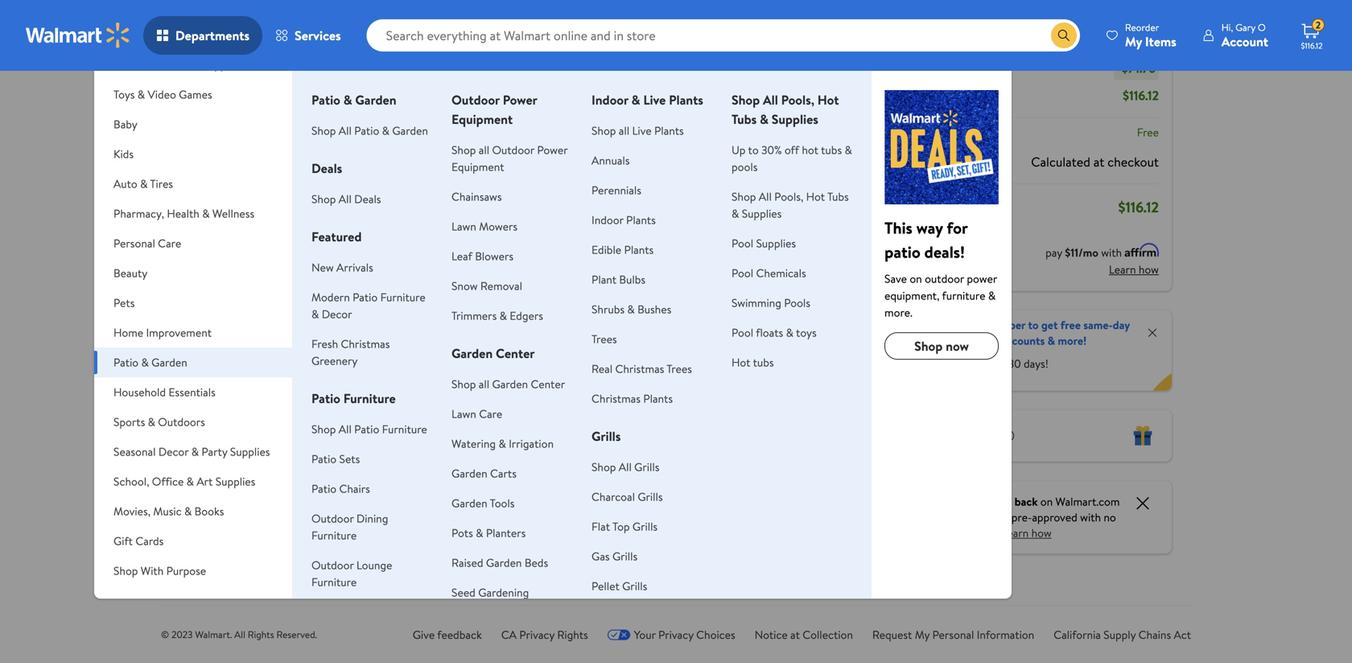 Task type: locate. For each thing, give the bounding box(es) containing it.
all right "ge"
[[479, 376, 490, 392]]

baby button
[[94, 109, 292, 139]]

back
[[1015, 494, 1038, 510]]

garden tools link
[[452, 496, 515, 511]]

shop up "auto & tires" dropdown button
[[200, 147, 231, 167]]

tubs right hot
[[821, 142, 842, 158]]

& inside 'dropdown button'
[[141, 355, 149, 370]]

add for now $7.49
[[736, 288, 756, 303]]

0 horizontal spatial deals
[[272, 147, 306, 167]]

earn
[[949, 494, 971, 510]]

how down earn 5% cash back on walmart.com
[[1032, 525, 1052, 541]]

for inside this way for patio deals! save on outdoor power equipment, furniture & more.
[[947, 217, 968, 239]]

shop for shop now link
[[915, 337, 943, 355]]

1 deal from the left
[[340, 186, 359, 200]]

day inside now $16.98 group
[[595, 451, 609, 465]]

shop inside dropdown button
[[114, 563, 138, 579]]

supplies up chemicals
[[756, 235, 796, 251]]

ca
[[501, 627, 517, 643]]

1 add to cart image from the left
[[467, 286, 487, 306]]

to left get
[[1028, 317, 1039, 333]]

$116.12 down $71.76
[[1123, 87, 1159, 104]]

home, furniture & appliances button
[[94, 50, 292, 80]]

0 horizontal spatial for
[[947, 217, 968, 239]]

outdoor down "patio chairs"
[[312, 511, 354, 527]]

care for personal care
[[158, 235, 181, 251]]

8
[[255, 442, 263, 460]]

2 add to cart image from the left
[[592, 286, 611, 306]]

add down arrivals
[[362, 288, 382, 303]]

1 horizontal spatial 3+ day shipping
[[337, 471, 402, 485]]

furniture inside outdoor lounge furniture
[[312, 574, 357, 590]]

1 horizontal spatial add to cart image
[[717, 286, 736, 306]]

toys
[[796, 325, 817, 341]]

2 horizontal spatial 3+ day shipping
[[462, 25, 526, 39]]

1 pool from the top
[[732, 235, 754, 251]]

lawn mowers
[[452, 219, 518, 234]]

deal for now $348.00
[[465, 186, 484, 200]]

add button inside now $16.98 group
[[586, 283, 644, 309]]

add down pool chemicals
[[736, 288, 756, 303]]

how down affirm image
[[1139, 262, 1159, 277]]

all left 80
[[619, 459, 632, 475]]

free down gas
[[969, 356, 989, 371]]

add button inside now $348.00 group
[[461, 283, 520, 309]]

1 shop all pools, hot tubs & supplies from the top
[[732, 91, 839, 128]]

2 now from the left
[[334, 333, 363, 353]]

$15.97
[[707, 353, 736, 369]]

pool up "swimming"
[[732, 265, 754, 281]]

icemaker,
[[458, 460, 512, 477]]

add to cart image
[[467, 286, 487, 306], [717, 286, 736, 306]]

with left no
[[1081, 510, 1101, 525]]

Search search field
[[367, 19, 1080, 52]]

for left 30
[[991, 356, 1006, 371]]

shop now link
[[885, 332, 999, 360]]

day inside now $349.00 group
[[350, 471, 365, 485]]

auto & tires button
[[94, 169, 292, 199]]

movies,
[[114, 504, 151, 519]]

indoor for indoor & live plants
[[592, 91, 629, 109]]

health
[[167, 206, 200, 221]]

plants for edible plants
[[624, 242, 654, 258]]

patio & garden up shop all patio & garden
[[312, 91, 397, 109]]

& inside up to 30% off hot tubs & pools
[[845, 142, 852, 158]]

deals up featured
[[354, 191, 381, 207]]

80
[[636, 456, 651, 474]]

1 vertical spatial on
[[1041, 494, 1053, 510]]

shop all pools, hot tubs & supplies up off at the right top
[[732, 91, 839, 128]]

patio down home
[[114, 355, 139, 370]]

hot up hot
[[818, 91, 839, 109]]

trees up $24.28
[[592, 331, 617, 347]]

care inside dropdown button
[[158, 235, 181, 251]]

with inside now $348.00 $579.00 ge profile™ opal™ nugget ice maker with side tank, countertop icemaker, stainless steel
[[516, 407, 539, 424]]

now inside now $16.98 $24.28 21.2 ¢/count welch's, gluten free,  berries 'n cherries fruit snacks 0.8oz pouches, 80 count case
[[583, 333, 612, 353]]

add to cart image inside now $349.00 group
[[343, 286, 362, 306]]

3+ for xbox series x video game console, black
[[337, 471, 348, 485]]

0 horizontal spatial steel
[[209, 407, 237, 424]]

now inside the now $349.00 $499.00 $349.00/ca xbox series x video game console, black
[[334, 333, 363, 353]]

2- inside now $16.98 group
[[586, 451, 595, 465]]

2-
[[213, 25, 221, 39], [586, 25, 595, 39], [337, 47, 346, 61], [586, 451, 595, 465], [462, 457, 470, 471]]

lawn up leaf
[[452, 219, 476, 234]]

tubs down up to 30% off hot tubs & pools
[[828, 189, 849, 204]]

delivery
[[375, 25, 410, 39]]

0 vertical spatial all
[[619, 123, 630, 138]]

now $7.49 group
[[707, 177, 803, 502]]

live up shop all live plants
[[644, 91, 666, 109]]

with inside chefman turbo fry stainless steel air fryer with basket divider, 8 quart
[[209, 424, 233, 442]]

services
[[295, 27, 341, 44]]

deal up featured
[[340, 186, 359, 200]]

add to cart image inside now $348.00 group
[[467, 286, 487, 306]]

tubs up up
[[732, 110, 757, 128]]

1 horizontal spatial how
[[1139, 262, 1159, 277]]

$499.00
[[334, 353, 374, 369]]

planters
[[486, 525, 526, 541]]

power inside shop all outdoor power equipment
[[537, 142, 568, 158]]

center
[[496, 345, 535, 362], [531, 376, 565, 392]]

leaf blowers link
[[452, 248, 514, 264]]

center left 21.2
[[531, 376, 565, 392]]

all for shop all pools, hot tubs & supplies link
[[759, 189, 772, 204]]

christmas inside fresh christmas greenery
[[341, 336, 390, 352]]

1 vertical spatial video
[[334, 403, 366, 421]]

4 now from the left
[[583, 333, 612, 353]]

rights left reserved.
[[248, 628, 274, 642]]

hot down up to 30% off hot tubs & pools
[[806, 189, 825, 204]]

0 horizontal spatial 3+ day shipping
[[213, 457, 277, 471]]

live for &
[[644, 91, 666, 109]]

outdoor
[[452, 91, 500, 109], [492, 142, 535, 158], [312, 511, 354, 527], [312, 558, 354, 573]]

on up equipment,
[[910, 271, 922, 287]]

0 vertical spatial to
[[748, 142, 759, 158]]

1 horizontal spatial free
[[1061, 317, 1081, 333]]

supplies
[[772, 110, 819, 128], [742, 206, 782, 221], [756, 235, 796, 251], [230, 444, 270, 460], [216, 474, 255, 489]]

Try Walmart+ free for 30 days! checkbox
[[880, 356, 895, 371]]

seasonal decor & party supplies button
[[94, 437, 292, 467]]

4 add from the left
[[736, 288, 756, 303]]

shop all pools, hot tubs & supplies up 'pool supplies' "link"
[[732, 189, 849, 221]]

add inside now $16.98 group
[[611, 288, 631, 303]]

3+ right delivery in the top left of the page
[[462, 25, 473, 39]]

kids button
[[94, 139, 292, 169]]

gardening
[[478, 585, 529, 601]]

school,
[[114, 474, 149, 489]]

2 add from the left
[[487, 288, 507, 303]]

fryer
[[260, 407, 289, 424]]

lawn care
[[452, 406, 503, 422]]

1 lawn from the top
[[452, 219, 476, 234]]

pool up pool chemicals
[[732, 235, 754, 251]]

2 vertical spatial 3+ day shipping
[[337, 471, 402, 485]]

all down outdoor power equipment in the left top of the page
[[479, 142, 490, 158]]

Walmart Site-Wide search field
[[367, 19, 1080, 52]]

add down plant bulbs
[[611, 288, 631, 303]]

deal inside now $349.00 group
[[340, 186, 359, 200]]

outdoor inside outdoor lounge furniture
[[312, 558, 354, 573]]

now $348.00 group
[[458, 177, 554, 495]]

21.2
[[583, 367, 601, 383]]

raised
[[452, 555, 483, 571]]

0 horizontal spatial my
[[915, 627, 930, 643]]

indoor up shop all live plants
[[592, 91, 629, 109]]

2 indoor from the top
[[592, 212, 624, 228]]

0 vertical spatial lawn
[[452, 219, 476, 234]]

3+ inside now $49.00 group
[[213, 457, 224, 471]]

banner
[[867, 310, 1172, 391]]

pay
[[1046, 245, 1063, 260]]

patio down arrivals
[[353, 289, 378, 305]]

all for "shop all deals" link
[[339, 191, 352, 207]]

1 indoor from the top
[[592, 91, 629, 109]]

1 vertical spatial 3+ day shipping
[[213, 457, 277, 471]]

patio left chairs at the bottom left
[[312, 481, 337, 497]]

0 vertical spatial trees
[[592, 331, 617, 347]]

add to cart image inside now $16.98 group
[[592, 286, 611, 306]]

1 vertical spatial stainless
[[458, 477, 506, 495]]

add to cart image for now $7.49
[[717, 286, 736, 306]]

1 horizontal spatial care
[[479, 406, 503, 422]]

1 vertical spatial 3+
[[213, 457, 224, 471]]

0 horizontal spatial patio & garden
[[114, 355, 187, 370]]

0 vertical spatial for
[[947, 217, 968, 239]]

3 add button from the left
[[586, 283, 644, 309]]

0 horizontal spatial decor
[[158, 444, 189, 460]]

& inside become a member to get free same-day delivery, gas discounts & more!
[[1048, 333, 1056, 349]]

3+ day shipping down basket on the bottom
[[213, 457, 277, 471]]

2 privacy from the left
[[659, 627, 694, 643]]

next slide for horizontalscrollerrecommendations list image
[[771, 238, 809, 277]]

& inside this way for patio deals! save on outdoor power equipment, furniture & more.
[[988, 288, 996, 304]]

request
[[873, 627, 912, 643]]

my up -$71.76
[[1125, 33, 1142, 50]]

shop up patio sets
[[312, 421, 336, 437]]

lawn for lawn mowers
[[452, 219, 476, 234]]

1 horizontal spatial at
[[1094, 153, 1105, 171]]

care up tank,
[[479, 406, 503, 422]]

0 vertical spatial indoor
[[592, 91, 629, 109]]

care
[[158, 235, 181, 251], [479, 406, 503, 422]]

party
[[202, 444, 227, 460]]

indoor plants link
[[592, 212, 656, 228]]

school, office & art supplies button
[[94, 467, 292, 497]]

video up shop all patio furniture
[[334, 403, 366, 421]]

2 horizontal spatial deals
[[354, 191, 381, 207]]

2-day shipping inside now $16.98 group
[[586, 451, 646, 465]]

3+ day shipping inside now $349.00 group
[[337, 471, 402, 485]]

add inside now $7.49 group
[[736, 288, 756, 303]]

0 horizontal spatial stainless
[[230, 389, 278, 407]]

1 vertical spatial my
[[915, 627, 930, 643]]

my inside reorder my items
[[1125, 33, 1142, 50]]

learn how down affirm image
[[1109, 262, 1159, 277]]

free inside become a member to get free same-day delivery, gas discounts & more!
[[1061, 317, 1081, 333]]

pool left floats at the right of page
[[732, 325, 754, 341]]

hot tubs link
[[732, 355, 774, 370]]

1 horizontal spatial learn how
[[1109, 262, 1159, 277]]

0 vertical spatial tubs
[[821, 142, 842, 158]]

shop more deals
[[200, 147, 306, 167]]

shop for shop with purpose dropdown button
[[114, 563, 138, 579]]

1 horizontal spatial tubs
[[828, 189, 849, 204]]

0 horizontal spatial free
[[969, 356, 989, 371]]

add to cart image up the trimmers
[[467, 286, 487, 306]]

0 vertical spatial care
[[158, 235, 181, 251]]

0 vertical spatial decor
[[322, 306, 352, 322]]

deals for shop more deals
[[272, 147, 306, 167]]

grills right pellet
[[622, 578, 648, 594]]

0 horizontal spatial trees
[[592, 331, 617, 347]]

now inside now $49.00 group
[[209, 333, 238, 353]]

fruit
[[634, 421, 660, 438]]

steel up tools
[[509, 477, 537, 495]]

with inside see if you're pre-approved with no credit risk.
[[1081, 510, 1101, 525]]

pools, down up to 30% off hot tubs & pools link
[[775, 189, 804, 204]]

earn 5% cash back on walmart.com
[[949, 494, 1120, 510]]

0 horizontal spatial privacy
[[519, 627, 555, 643]]

outdoor inside outdoor power equipment
[[452, 91, 500, 109]]

add button inside now $7.49 group
[[710, 283, 769, 309]]

1 horizontal spatial privacy
[[659, 627, 694, 643]]

shop down $579.00
[[452, 376, 476, 392]]

2 lawn from the top
[[452, 406, 476, 422]]

1 vertical spatial shop all pools, hot tubs & supplies
[[732, 189, 849, 221]]

2 deal from the left
[[465, 186, 484, 200]]

lawn up side at bottom left
[[452, 406, 476, 422]]

add to cart image down pool chemicals
[[717, 286, 736, 306]]

outdoor left lounge
[[312, 558, 354, 573]]

shop up chainsaws
[[452, 142, 476, 158]]

all
[[763, 91, 778, 109], [339, 123, 352, 138], [759, 189, 772, 204], [339, 191, 352, 207], [339, 421, 352, 437], [619, 459, 632, 475], [234, 628, 245, 642]]

garden
[[355, 91, 397, 109], [392, 123, 428, 138], [452, 345, 493, 362], [151, 355, 187, 370], [492, 376, 528, 392], [452, 466, 488, 481], [452, 496, 488, 511], [486, 555, 522, 571]]

0 vertical spatial pools,
[[781, 91, 815, 109]]

power left "annuals" 'link'
[[537, 142, 568, 158]]

add for now $349.00
[[362, 288, 382, 303]]

1 vertical spatial steel
[[509, 477, 537, 495]]

1 horizontal spatial stainless
[[458, 477, 506, 495]]

pool chemicals
[[732, 265, 806, 281]]

0 horizontal spatial add to cart image
[[467, 286, 487, 306]]

with right $11/mo at the right top of page
[[1102, 245, 1122, 260]]

1 vertical spatial center
[[531, 376, 565, 392]]

1 horizontal spatial decor
[[322, 306, 352, 322]]

1 vertical spatial care
[[479, 406, 503, 422]]

3+ down patio sets
[[337, 471, 348, 485]]

reorder
[[1125, 21, 1160, 34]]

my right request
[[915, 627, 930, 643]]

2
[[1316, 18, 1321, 32]]

3 now from the left
[[458, 333, 487, 353]]

shop all deals
[[312, 191, 381, 207]]

shop all garden center
[[452, 376, 565, 392]]

0 horizontal spatial personal
[[114, 235, 155, 251]]

$71.76
[[1122, 59, 1156, 77]]

shop all deals link
[[312, 191, 381, 207]]

1 vertical spatial how
[[1032, 525, 1052, 541]]

patio inside modern patio furniture & decor
[[353, 289, 378, 305]]

deal for now $16.98
[[589, 186, 608, 200]]

free right get
[[1061, 317, 1081, 333]]

tank,
[[485, 424, 513, 442]]

patio & garden
[[312, 91, 397, 109], [114, 355, 187, 370]]

1 horizontal spatial to
[[1028, 317, 1039, 333]]

dining
[[357, 511, 388, 527]]

add button inside now $349.00 group
[[337, 283, 395, 309]]

rights left privacy choices icon
[[557, 627, 588, 643]]

now inside now $7.49 $15.97
[[707, 333, 736, 353]]

shipping inside now $16.98 group
[[611, 451, 646, 465]]

equipment up chainsaws link
[[452, 159, 504, 175]]

outdoor up shop all outdoor power equipment
[[452, 91, 500, 109]]

2 vertical spatial pool
[[732, 325, 754, 341]]

outdoor inside shop all outdoor power equipment
[[492, 142, 535, 158]]

fresh christmas greenery
[[312, 336, 390, 369]]

3+ up art
[[213, 457, 224, 471]]

plant bulbs link
[[592, 272, 646, 287]]

1 now from the left
[[209, 333, 238, 353]]

tubs down "$7.49"
[[753, 355, 774, 370]]

0 horizontal spatial 3+
[[213, 457, 224, 471]]

all up "shop all deals" link
[[339, 123, 352, 138]]

shop all outdoor power equipment
[[452, 142, 568, 175]]

lawn for lawn care
[[452, 406, 476, 422]]

add to cart image inside now $7.49 group
[[717, 286, 736, 306]]

0 vertical spatial patio & garden
[[312, 91, 397, 109]]

0 vertical spatial video
[[148, 87, 176, 102]]

add inside now $348.00 group
[[487, 288, 507, 303]]

2 pool from the top
[[732, 265, 754, 281]]

to inside up to 30% off hot tubs & pools
[[748, 142, 759, 158]]

christmas
[[341, 336, 390, 352], [615, 361, 664, 377], [592, 391, 641, 407]]

swimming
[[732, 295, 782, 311]]

add to cart image
[[343, 286, 362, 306], [592, 286, 611, 306]]

$116.12 down 2
[[1301, 40, 1323, 51]]

live down indoor & live plants on the top
[[632, 123, 652, 138]]

add button for now $349.00
[[337, 283, 395, 309]]

5 now from the left
[[707, 333, 736, 353]]

at left the checkout
[[1094, 153, 1105, 171]]

edgers
[[510, 308, 543, 324]]

all inside shop all outdoor power equipment
[[479, 142, 490, 158]]

dismiss capital one banner image
[[1134, 494, 1153, 513]]

add up trimmers & edgers link
[[487, 288, 507, 303]]

0 vertical spatial live
[[644, 91, 666, 109]]

now inside now $348.00 $579.00 ge profile™ opal™ nugget ice maker with side tank, countertop icemaker, stainless steel
[[458, 333, 487, 353]]

shop down pools
[[732, 189, 756, 204]]

1 privacy from the left
[[519, 627, 555, 643]]

shop inside shop all outdoor power equipment
[[452, 142, 476, 158]]

snacks
[[583, 438, 621, 456]]

shop for shop all garden center "link"
[[452, 376, 476, 392]]

2 add button from the left
[[461, 283, 520, 309]]

my for items
[[1125, 33, 1142, 50]]

deals up "shop all deals" link
[[312, 159, 342, 177]]

3 deal from the left
[[589, 186, 608, 200]]

deal inside now $348.00 group
[[465, 186, 484, 200]]

1 horizontal spatial personal
[[933, 627, 974, 643]]

equipment,
[[885, 288, 940, 304]]

steel left air
[[209, 407, 237, 424]]

0 vertical spatial personal
[[114, 235, 155, 251]]

0 horizontal spatial to
[[748, 142, 759, 158]]

3 add from the left
[[611, 288, 631, 303]]

power
[[967, 271, 997, 287]]

patio up shop all patio & garden
[[312, 91, 340, 109]]

up
[[732, 142, 746, 158]]

0 vertical spatial my
[[1125, 33, 1142, 50]]

3 pool from the top
[[732, 325, 754, 341]]

1 add to cart image from the left
[[343, 286, 362, 306]]

decor up office at the bottom of page
[[158, 444, 189, 460]]

deal for now $7.49
[[714, 186, 733, 200]]

care down "health"
[[158, 235, 181, 251]]

0 vertical spatial equipment
[[452, 110, 513, 128]]

shop for shop all pools, hot tubs & supplies link
[[732, 189, 756, 204]]

1 horizontal spatial my
[[1125, 33, 1142, 50]]

services button
[[263, 16, 354, 55]]

on right back
[[1041, 494, 1053, 510]]

personal up the beauty
[[114, 235, 155, 251]]

1 vertical spatial christmas
[[615, 361, 664, 377]]

christmas plants link
[[592, 391, 673, 407]]

video inside the now $349.00 $499.00 $349.00/ca xbox series x video game console, black
[[334, 403, 366, 421]]

0 vertical spatial center
[[496, 345, 535, 362]]

$7.49
[[740, 333, 773, 353]]

1 horizontal spatial video
[[334, 403, 366, 421]]

outdoor for outdoor dining furniture
[[312, 511, 354, 527]]

center up the profile™
[[496, 345, 535, 362]]

walmart image
[[26, 23, 130, 48]]

decor inside modern patio furniture & decor
[[322, 306, 352, 322]]

0 vertical spatial hot
[[818, 91, 839, 109]]

outdoor inside outdoor dining furniture
[[312, 511, 354, 527]]

steel
[[209, 407, 237, 424], [509, 477, 537, 495]]

2 add to cart image from the left
[[717, 286, 736, 306]]

decor inside dropdown button
[[158, 444, 189, 460]]

modern patio furniture & decor
[[312, 289, 426, 322]]

shop down "snacks"
[[592, 459, 616, 475]]

perennials link
[[592, 182, 642, 198]]

1 add button from the left
[[337, 283, 395, 309]]

divider,
[[209, 442, 252, 460]]

privacy for ca
[[519, 627, 555, 643]]

patio & garden image
[[885, 90, 999, 204]]

plants for christmas plants
[[643, 391, 673, 407]]

shop up annuals
[[592, 123, 616, 138]]

5%
[[974, 494, 988, 510]]

3+ day shipping up outdoor power equipment in the left top of the page
[[462, 25, 526, 39]]

furniture inside dropdown button
[[149, 57, 194, 72]]

deals right the more
[[272, 147, 306, 167]]

furniture inside modern patio furniture & decor
[[380, 289, 426, 305]]

floats
[[756, 325, 784, 341]]

1 vertical spatial patio & garden
[[114, 355, 187, 370]]

1 add from the left
[[362, 288, 382, 303]]

learn down affirm image
[[1109, 262, 1136, 277]]

tools
[[490, 496, 515, 511]]

deal inside now $7.49 group
[[714, 186, 733, 200]]

1 horizontal spatial trees
[[667, 361, 692, 377]]

2 equipment from the top
[[452, 159, 504, 175]]

close walmart plus section image
[[1146, 326, 1159, 339]]

learn right risk.
[[1002, 525, 1029, 541]]

indoor up the edible
[[592, 212, 624, 228]]

all for live
[[619, 123, 630, 138]]

save
[[885, 271, 907, 287]]

0 vertical spatial learn
[[1109, 262, 1136, 277]]

0 horizontal spatial add to cart image
[[343, 286, 362, 306]]

0 horizontal spatial care
[[158, 235, 181, 251]]

video left games
[[148, 87, 176, 102]]

1 horizontal spatial 3+
[[337, 471, 348, 485]]

4 add button from the left
[[710, 283, 769, 309]]

deal for now $349.00
[[340, 186, 359, 200]]

tubs inside up to 30% off hot tubs & pools
[[821, 142, 842, 158]]

1 vertical spatial all
[[479, 142, 490, 158]]

with up 1228 on the bottom of the page
[[516, 407, 539, 424]]

0 vertical spatial shop all pools, hot tubs & supplies
[[732, 91, 839, 128]]

3+ day shipping down sets
[[337, 471, 402, 485]]

pools
[[784, 295, 811, 311]]

edible plants link
[[592, 242, 654, 258]]

1 vertical spatial to
[[1028, 317, 1039, 333]]

all for shop all patio & garden link
[[339, 123, 352, 138]]

3+ inside now $349.00 group
[[337, 471, 348, 485]]

learn
[[1109, 262, 1136, 277], [1002, 525, 1029, 541]]

1 vertical spatial lawn
[[452, 406, 476, 422]]

add inside now $349.00 group
[[362, 288, 382, 303]]

add button for now $7.49
[[710, 283, 769, 309]]

leaf
[[452, 248, 472, 264]]

1 horizontal spatial learn
[[1109, 262, 1136, 277]]

$349.00
[[366, 333, 417, 353]]

furniture
[[942, 288, 986, 304]]

plants for indoor plants
[[626, 212, 656, 228]]

2 vertical spatial 3+
[[337, 471, 348, 485]]

books
[[195, 504, 224, 519]]

deals!
[[925, 241, 965, 263]]

shop up featured
[[312, 191, 336, 207]]

0 vertical spatial on
[[910, 271, 922, 287]]

off
[[785, 142, 799, 158]]

4 deal from the left
[[714, 186, 733, 200]]

supplies up off at the right top
[[772, 110, 819, 128]]

on inside this way for patio deals! save on outdoor power equipment, furniture & more.
[[910, 271, 922, 287]]

stainless inside chefman turbo fry stainless steel air fryer with basket divider, 8 quart
[[230, 389, 278, 407]]

3+ day shipping for xbox series x video game console, black
[[337, 471, 402, 485]]

$11/mo
[[1065, 245, 1099, 260]]

patio & garden inside 'dropdown button'
[[114, 355, 187, 370]]

shop for shop all patio furniture 'link'
[[312, 421, 336, 437]]

0 vertical spatial free
[[1061, 317, 1081, 333]]

1 vertical spatial for
[[991, 356, 1006, 371]]

all inside shop all pools, hot tubs & supplies link
[[759, 189, 772, 204]]

pool for pool floats & toys
[[732, 325, 754, 341]]

deal inside now $16.98 group
[[589, 186, 608, 200]]

3+ day shipping inside now $49.00 group
[[213, 457, 277, 471]]

to right up
[[748, 142, 759, 158]]

0 vertical spatial pool
[[732, 235, 754, 251]]

0 horizontal spatial at
[[791, 627, 800, 643]]

0 horizontal spatial tubs
[[732, 110, 757, 128]]

& inside modern patio furniture & decor
[[312, 306, 319, 322]]

steel inside chefman turbo fry stainless steel air fryer with basket divider, 8 quart
[[209, 407, 237, 424]]

0 horizontal spatial tubs
[[753, 355, 774, 370]]

add to cart image for now $348.00
[[467, 286, 487, 306]]

0 horizontal spatial learn how
[[1002, 525, 1052, 541]]

pools
[[732, 159, 758, 175]]

member
[[985, 317, 1026, 333]]

1 equipment from the top
[[452, 110, 513, 128]]

2-day shipping inside now $348.00 group
[[462, 457, 522, 471]]

1 horizontal spatial on
[[1041, 494, 1053, 510]]

now $49.00 group
[[209, 177, 305, 480]]



Task type: describe. For each thing, give the bounding box(es) containing it.
garden inside patio & garden 'dropdown button'
[[151, 355, 187, 370]]

equipment inside shop all outdoor power equipment
[[452, 159, 504, 175]]

office
[[152, 474, 184, 489]]

shop all garden center link
[[452, 376, 565, 392]]

power inside outdoor power equipment
[[503, 91, 537, 109]]

add button for now $16.98
[[586, 283, 644, 309]]

modern
[[312, 289, 350, 305]]

charcoal grills
[[592, 489, 663, 505]]

all up '30%'
[[763, 91, 778, 109]]

snow removal
[[452, 278, 522, 294]]

shop all outdoor power equipment link
[[452, 142, 568, 175]]

outdoor for outdoor lounge furniture
[[312, 558, 354, 573]]

pools, inside shop all pools, hot tubs & supplies link
[[775, 189, 804, 204]]

patio
[[885, 241, 921, 263]]

give feedback button
[[413, 627, 482, 644]]

essentials
[[169, 384, 216, 400]]

1 horizontal spatial rights
[[557, 627, 588, 643]]

now for now $7.49 $15.97
[[707, 333, 736, 353]]

estimated total
[[880, 198, 967, 216]]

patio inside 'dropdown button'
[[114, 355, 139, 370]]

-$71.76
[[1117, 59, 1156, 77]]

flat top grills
[[592, 519, 658, 535]]

add to cart image for now $16.98
[[592, 286, 611, 306]]

side
[[458, 424, 482, 442]]

real christmas trees
[[592, 361, 692, 377]]

art
[[197, 474, 213, 489]]

now for now $16.98 $24.28 21.2 ¢/count welch's, gluten free,  berries 'n cherries fruit snacks 0.8oz pouches, 80 count case
[[583, 333, 612, 353]]

$16.98
[[615, 333, 654, 353]]

2- inside now $348.00 group
[[462, 457, 470, 471]]

all right walmart.
[[234, 628, 245, 642]]

2 vertical spatial hot
[[732, 355, 751, 370]]

seasonal
[[114, 444, 156, 460]]

gary
[[1236, 21, 1256, 34]]

departments button
[[143, 16, 263, 55]]

notice at collection
[[755, 627, 853, 643]]

supplies down basket on the bottom
[[230, 444, 270, 460]]

my for personal
[[915, 627, 930, 643]]

supplies up pool supplies on the right top of page
[[742, 206, 782, 221]]

1 vertical spatial $116.12
[[1123, 87, 1159, 104]]

30%
[[762, 142, 782, 158]]

see
[[949, 510, 966, 525]]

pre-
[[1012, 510, 1032, 525]]

toys
[[114, 87, 135, 102]]

shop all pools, hot tubs & supplies link
[[732, 189, 849, 221]]

3+ for chefman turbo fry stainless steel air fryer with basket divider, 8 quart
[[213, 457, 224, 471]]

deals for shop all deals
[[354, 191, 381, 207]]

hi,
[[1222, 21, 1234, 34]]

grills right gas
[[613, 549, 638, 564]]

pharmacy,
[[114, 206, 164, 221]]

movies, music & books
[[114, 504, 224, 519]]

grills down free,
[[592, 427, 621, 445]]

learn more about gifting image
[[1002, 430, 1015, 442]]

pots & planters
[[452, 525, 526, 541]]

grills down 80
[[638, 489, 663, 505]]

search icon image
[[1058, 29, 1071, 42]]

arrivals
[[337, 260, 373, 275]]

all for shop all grills link
[[619, 459, 632, 475]]

outdoor dining furniture link
[[312, 511, 388, 543]]

christmas for trees
[[615, 361, 664, 377]]

pool for pool chemicals
[[732, 265, 754, 281]]

stainless inside now $348.00 $579.00 ge profile™ opal™ nugget ice maker with side tank, countertop icemaker, stainless steel
[[458, 477, 506, 495]]

shop all patio furniture link
[[312, 421, 427, 437]]

ge
[[458, 371, 475, 389]]

1 horizontal spatial deals
[[312, 159, 342, 177]]

now for now $49.00
[[209, 333, 238, 353]]

removal
[[481, 278, 522, 294]]

gas grills
[[592, 549, 638, 564]]

countertop
[[458, 442, 524, 460]]

notice
[[755, 627, 788, 643]]

seed
[[452, 585, 476, 601]]

at for calculated
[[1094, 153, 1105, 171]]

3+ day shipping for chefman turbo fry stainless steel air fryer with basket divider, 8 quart
[[213, 457, 277, 471]]

gas grills link
[[592, 549, 638, 564]]

fresh christmas greenery link
[[312, 336, 390, 369]]

steel inside now $348.00 $579.00 ge profile™ opal™ nugget ice maker with side tank, countertop icemaker, stainless steel
[[509, 477, 537, 495]]

cherries
[[583, 421, 631, 438]]

gifting image
[[1134, 426, 1153, 446]]

add button for now $348.00
[[461, 283, 520, 309]]

choices
[[697, 627, 736, 643]]

appliances
[[207, 57, 259, 72]]

blowers
[[475, 248, 514, 264]]

video inside dropdown button
[[148, 87, 176, 102]]

walmart.
[[195, 628, 232, 642]]

shop for shop all outdoor power equipment link
[[452, 142, 476, 158]]

1228
[[510, 431, 529, 444]]

welch's,
[[583, 385, 628, 403]]

patio up "shop all deals" link
[[354, 123, 379, 138]]

all for shop all patio furniture 'link'
[[339, 421, 352, 437]]

supplies right art
[[216, 474, 255, 489]]

to inside become a member to get free same-day delivery, gas discounts & more!
[[1028, 317, 1039, 333]]

watering & irrigation link
[[452, 436, 554, 452]]

shipping inside now $49.00 group
[[242, 457, 277, 471]]

shop all grills link
[[592, 459, 660, 475]]

shop with purpose
[[114, 563, 206, 579]]

day inside become a member to get free same-day delivery, gas discounts & more!
[[1113, 317, 1130, 333]]

irrigation
[[509, 436, 554, 452]]

all for equipment
[[479, 142, 490, 158]]

equipment inside outdoor power equipment
[[452, 110, 513, 128]]

ca privacy rights link
[[501, 627, 588, 643]]

pellet grills link
[[592, 578, 648, 594]]

1 vertical spatial hot
[[806, 189, 825, 204]]

watering & irrigation
[[452, 436, 554, 452]]

0 vertical spatial learn how
[[1109, 262, 1159, 277]]

add to cart image for now $349.00
[[343, 286, 362, 306]]

privacy choices icon image
[[608, 629, 631, 641]]

savings
[[880, 59, 923, 77]]

patio sets
[[312, 451, 360, 467]]

sets
[[339, 451, 360, 467]]

christmas for greenery
[[341, 336, 390, 352]]

top
[[613, 519, 630, 535]]

2 shop all pools, hot tubs & supplies from the top
[[732, 189, 849, 221]]

day inside now $49.00 group
[[226, 457, 240, 471]]

shop for shop all patio & garden link
[[312, 123, 336, 138]]

gas
[[592, 549, 610, 564]]

affirm image
[[1125, 243, 1159, 257]]

1 horizontal spatial patio & garden
[[312, 91, 397, 109]]

grills right top
[[633, 519, 658, 535]]

air
[[241, 407, 257, 424]]

grills down 0.8oz
[[635, 459, 660, 475]]

now
[[946, 337, 969, 355]]

shipping
[[880, 124, 922, 140]]

patio down game
[[354, 421, 379, 437]]

shop up up
[[732, 91, 760, 109]]

snow removal link
[[452, 278, 522, 294]]

shop for shop all grills link
[[592, 459, 616, 475]]

berries
[[614, 403, 654, 421]]

1 vertical spatial learn how
[[1002, 525, 1052, 541]]

0 horizontal spatial rights
[[248, 628, 274, 642]]

risk.
[[980, 525, 999, 541]]

0 vertical spatial 3+
[[462, 25, 473, 39]]

flat
[[592, 519, 610, 535]]

now $16.98 group
[[583, 177, 678, 492]]

at for notice
[[791, 627, 800, 643]]

banner containing become a member to get free same-day delivery, gas discounts & more!
[[867, 310, 1172, 391]]

outdoor for outdoor power equipment
[[452, 91, 500, 109]]

pickup
[[337, 25, 365, 39]]

shop for "shop all deals" link
[[312, 191, 336, 207]]

now for now $349.00 $499.00 $349.00/ca xbox series x video game console, black
[[334, 333, 363, 353]]

furniture inside outdoor dining furniture
[[312, 528, 357, 543]]

shipping inside now $349.00 group
[[367, 471, 402, 485]]

case
[[621, 474, 648, 492]]

shipping inside now $348.00 group
[[487, 457, 522, 471]]

pool for pool supplies
[[732, 235, 754, 251]]

walmart plus image
[[880, 326, 929, 343]]

privacy for your
[[659, 627, 694, 643]]

1 vertical spatial tubs
[[828, 189, 849, 204]]

outdoors
[[158, 414, 205, 430]]

collection
[[803, 627, 853, 643]]

shop for shop all live plants link
[[592, 123, 616, 138]]

request my personal information
[[873, 627, 1035, 643]]

2 vertical spatial christmas
[[592, 391, 641, 407]]

trimmers & edgers
[[452, 308, 543, 324]]

raised garden beds
[[452, 555, 548, 571]]

1 vertical spatial tubs
[[753, 355, 774, 370]]

music
[[153, 504, 182, 519]]

0 vertical spatial tubs
[[732, 110, 757, 128]]

1 vertical spatial personal
[[933, 627, 974, 643]]

estimated
[[880, 198, 937, 216]]

$49.00
[[242, 333, 285, 353]]

patio down greenery
[[312, 390, 340, 407]]

indoor for indoor plants
[[592, 212, 624, 228]]

personal inside dropdown button
[[114, 235, 155, 251]]

now for now $348.00 $579.00 ge profile™ opal™ nugget ice maker with side tank, countertop icemaker, stainless steel
[[458, 333, 487, 353]]

2 vertical spatial $116.12
[[1119, 197, 1159, 217]]

day inside now $348.00 group
[[470, 457, 485, 471]]

0 horizontal spatial how
[[1032, 525, 1052, 541]]

patio left sets
[[312, 451, 337, 467]]

black
[[385, 421, 415, 438]]

0 horizontal spatial learn
[[1002, 525, 1029, 541]]

0 vertical spatial $116.12
[[1301, 40, 1323, 51]]

charcoal
[[592, 489, 635, 505]]

try
[[901, 356, 916, 371]]

home improvement button
[[94, 318, 292, 348]]

now $348.00 $579.00 ge profile™ opal™ nugget ice maker with side tank, countertop icemaker, stainless steel
[[458, 333, 543, 495]]

2 vertical spatial all
[[479, 376, 490, 392]]

household essentials button
[[94, 378, 292, 407]]

shop all live plants
[[592, 123, 684, 138]]

live for all
[[632, 123, 652, 138]]

this
[[885, 217, 913, 239]]

trimmers & edgers link
[[452, 308, 543, 324]]

-
[[1117, 59, 1122, 77]]

maker
[[478, 407, 512, 424]]

shop all grills
[[592, 459, 660, 475]]

add for now $348.00
[[487, 288, 507, 303]]

now $349.00 group
[[334, 177, 429, 494]]

1 horizontal spatial for
[[991, 356, 1006, 371]]

no
[[1104, 510, 1116, 525]]

care for lawn care
[[479, 406, 503, 422]]



Task type: vqa. For each thing, say whether or not it's contained in the screenshot.
Art
yes



